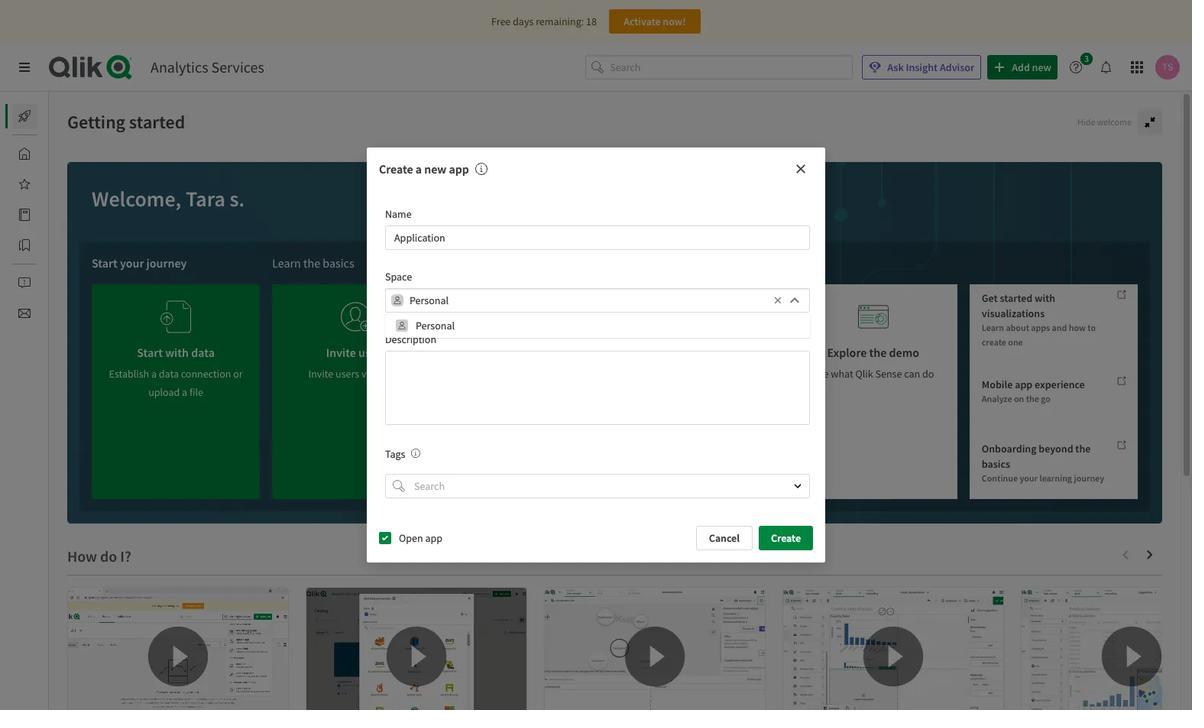 Task type: vqa. For each thing, say whether or not it's contained in the screenshot.


Task type: locate. For each thing, give the bounding box(es) containing it.
activate now!
[[624, 15, 686, 28]]

learn inside get started with visualizations learn about apps and how to create one
[[982, 322, 1005, 333]]

search element
[[393, 480, 405, 493]]

1 vertical spatial your
[[1020, 472, 1038, 484]]

0 vertical spatial journey
[[146, 255, 187, 271]]

explore the demo image
[[858, 297, 889, 337]]

open sidebar menu image
[[18, 61, 31, 73]]

catalog link
[[12, 203, 83, 227]]

create inside create button
[[771, 532, 801, 545]]

navigation pane element
[[0, 98, 83, 332]]

started for getting
[[129, 110, 185, 134]]

learn inside button
[[637, 345, 667, 360]]

users up via
[[359, 345, 387, 360]]

what
[[831, 367, 854, 381]]

1 horizontal spatial basics
[[982, 457, 1011, 471]]

2 horizontal spatial app
[[1015, 378, 1033, 391]]

2 vertical spatial learn
[[637, 345, 667, 360]]

started
[[129, 110, 185, 134], [1000, 291, 1033, 305]]

started up visualizations
[[1000, 291, 1033, 305]]

data inside button
[[750, 345, 774, 360]]

learn how to analyze data
[[637, 345, 774, 360]]

home
[[49, 147, 76, 161]]

journey right start on the top
[[146, 255, 187, 271]]

started down analytics
[[129, 110, 185, 134]]

learn for learn the basics
[[272, 255, 301, 271]]

app right "open"
[[425, 532, 443, 545]]

invite
[[326, 345, 356, 360], [308, 367, 334, 381]]

data down personal option
[[567, 345, 591, 360]]

how do i create a visualization? image
[[784, 588, 1004, 710]]

how down learn how to analyze data image
[[669, 345, 692, 360]]

0 horizontal spatial journey
[[146, 255, 187, 271]]

app right new
[[449, 161, 469, 176]]

open app
[[399, 532, 443, 545]]

0 horizontal spatial started
[[129, 110, 185, 134]]

start
[[92, 255, 118, 271]]

to right and
[[1088, 322, 1096, 333]]

create for create a new app
[[379, 161, 413, 176]]

tara
[[186, 185, 225, 213]]

how do i create an app? image
[[68, 588, 288, 710]]

app for mobile app experience analyze on the go
[[1015, 378, 1033, 391]]

0 vertical spatial to
[[1088, 322, 1096, 333]]

1 vertical spatial create
[[771, 532, 801, 545]]

demo
[[889, 345, 920, 360]]

create
[[379, 161, 413, 176], [771, 532, 801, 545]]

mobile app experience analyze on the go
[[982, 378, 1085, 404]]

0 vertical spatial create
[[379, 161, 413, 176]]

0 vertical spatial learn
[[272, 255, 301, 271]]

learning
[[1040, 472, 1073, 484]]

invite down invite users 'image'
[[326, 345, 356, 360]]

0 vertical spatial your
[[120, 255, 144, 271]]

2 horizontal spatial learn
[[982, 322, 1005, 333]]

learn the basics
[[272, 255, 354, 271]]

1 horizontal spatial analyze
[[982, 393, 1013, 404]]

catalog image
[[18, 209, 31, 221]]

qlik
[[856, 367, 874, 381]]

analyze
[[483, 345, 524, 360], [982, 393, 1013, 404]]

how do i load data into an app? image
[[307, 588, 527, 710]]

one
[[1009, 336, 1023, 348]]

1 horizontal spatial data
[[750, 345, 774, 360]]

1 horizontal spatial journey
[[1074, 472, 1105, 484]]

your right start on the top
[[120, 255, 144, 271]]

1 horizontal spatial your
[[1020, 472, 1038, 484]]

basics
[[323, 255, 354, 271], [982, 457, 1011, 471]]

create for create
[[771, 532, 801, 545]]

create a new app dialog
[[367, 147, 826, 563]]

1 horizontal spatial learn
[[637, 345, 667, 360]]

continue
[[982, 472, 1018, 484]]

the inside explore the demo see what qlik sense can do
[[870, 345, 887, 360]]

1 vertical spatial basics
[[982, 457, 1011, 471]]

your
[[120, 255, 144, 271], [1020, 472, 1038, 484]]

how right and
[[1069, 322, 1086, 333]]

name
[[385, 207, 412, 221]]

analyze down the mobile
[[982, 393, 1013, 404]]

app
[[449, 161, 469, 176], [1015, 378, 1033, 391], [425, 532, 443, 545]]

1 vertical spatial analyze
[[982, 393, 1013, 404]]

learn
[[272, 255, 301, 271], [982, 322, 1005, 333], [637, 345, 667, 360]]

0 vertical spatial started
[[129, 110, 185, 134]]

0 horizontal spatial analyze
[[483, 345, 524, 360]]

with
[[1035, 291, 1056, 305]]

app up on
[[1015, 378, 1033, 391]]

journey
[[146, 255, 187, 271], [1074, 472, 1105, 484]]

2 vertical spatial app
[[425, 532, 443, 545]]

how do i use the chart suggestions toggle? image
[[1022, 588, 1193, 710]]

1 horizontal spatial to
[[1088, 322, 1096, 333]]

getting started
[[67, 110, 185, 134]]

app inside mobile app experience analyze on the go
[[1015, 378, 1033, 391]]

welcome, tara s.
[[92, 185, 245, 213]]

1 horizontal spatial started
[[1000, 291, 1033, 305]]

1 data from the left
[[567, 345, 591, 360]]

0 horizontal spatial app
[[425, 532, 443, 545]]

mobile
[[982, 378, 1013, 391]]

0 horizontal spatial data
[[567, 345, 591, 360]]

explore the demo see what qlik sense can do
[[813, 345, 934, 381]]

0 vertical spatial how
[[1069, 322, 1086, 333]]

alerts
[[49, 276, 74, 290]]

journey right learning
[[1074, 472, 1105, 484]]

analyze inside 'button'
[[483, 345, 524, 360]]

analyze left "sample"
[[483, 345, 524, 360]]

data
[[567, 345, 591, 360], [750, 345, 774, 360]]

analytics
[[151, 57, 208, 76]]

s.
[[230, 185, 245, 213]]

how inside button
[[669, 345, 692, 360]]

invite left via
[[308, 367, 334, 381]]

0 horizontal spatial to
[[694, 345, 705, 360]]

cancel button
[[696, 526, 753, 551]]

to left analyze
[[694, 345, 705, 360]]

1 vertical spatial started
[[1000, 291, 1033, 305]]

0 vertical spatial analyze
[[483, 345, 524, 360]]

started inside get started with visualizations learn about apps and how to create one
[[1000, 291, 1033, 305]]

your left learning
[[1020, 472, 1038, 484]]

1 vertical spatial app
[[1015, 378, 1033, 391]]

analyze sample data image
[[522, 297, 552, 337]]

users
[[359, 345, 387, 360], [336, 367, 359, 381]]

users left via
[[336, 367, 359, 381]]

visualizations
[[982, 307, 1045, 320]]

space
[[385, 270, 412, 283]]

explore
[[828, 345, 867, 360]]

go
[[1041, 393, 1051, 404]]

create down open icon
[[771, 532, 801, 545]]

0 vertical spatial basics
[[323, 255, 354, 271]]

0 horizontal spatial learn
[[272, 255, 301, 271]]

1 vertical spatial learn
[[982, 322, 1005, 333]]

0 horizontal spatial basics
[[323, 255, 354, 271]]

tags
[[385, 447, 406, 461]]

remaining:
[[536, 15, 584, 28]]

basics up continue
[[982, 457, 1011, 471]]

can
[[904, 367, 921, 381]]

sample
[[526, 345, 565, 360]]

apps
[[1032, 322, 1051, 333]]

data right analyze
[[750, 345, 774, 360]]

the
[[304, 255, 320, 271], [870, 345, 887, 360], [1026, 393, 1040, 404], [1076, 442, 1091, 455]]

1 vertical spatial journey
[[1074, 472, 1105, 484]]

how
[[1069, 322, 1086, 333], [669, 345, 692, 360]]

your inside onboarding beyond the basics continue your learning journey
[[1020, 472, 1038, 484]]

2 data from the left
[[750, 345, 774, 360]]

get
[[982, 291, 998, 305]]

description
[[385, 333, 437, 347]]

basics up invite users 'image'
[[323, 255, 354, 271]]

1 horizontal spatial create
[[771, 532, 801, 545]]

getting
[[67, 110, 125, 134]]

started for get
[[1000, 291, 1033, 305]]

analyze
[[708, 345, 748, 360]]

activate
[[624, 15, 661, 28]]

alerts image
[[18, 277, 31, 289]]

analytics services element
[[151, 57, 264, 76]]

free days remaining: 18
[[492, 15, 597, 28]]

subscriptions image
[[18, 307, 31, 320]]

to
[[1088, 322, 1096, 333], [694, 345, 705, 360]]

0 horizontal spatial your
[[120, 255, 144, 271]]

insight
[[906, 60, 938, 74]]

18
[[586, 15, 597, 28]]

onboarding
[[982, 442, 1037, 455]]

create left a
[[379, 161, 413, 176]]

1 vertical spatial to
[[694, 345, 705, 360]]

analyze sample data button
[[453, 284, 621, 499]]

searchbar element
[[586, 55, 853, 80]]

1 vertical spatial how
[[669, 345, 692, 360]]

journey inside onboarding beyond the basics continue your learning journey
[[1074, 472, 1105, 484]]

1 horizontal spatial how
[[1069, 322, 1086, 333]]

0 horizontal spatial how
[[669, 345, 692, 360]]

app for open app
[[425, 532, 443, 545]]

0 horizontal spatial create
[[379, 161, 413, 176]]

1 horizontal spatial app
[[449, 161, 469, 176]]

see
[[813, 367, 829, 381]]

invite users invite users via email.
[[308, 345, 404, 381]]

Search text field
[[610, 55, 853, 80], [411, 474, 781, 499]]

0 vertical spatial invite
[[326, 345, 356, 360]]

0 vertical spatial users
[[359, 345, 387, 360]]

Space text field
[[410, 288, 771, 313]]

sense
[[876, 367, 902, 381]]

personal option
[[385, 313, 810, 338]]

ask insight advisor
[[888, 60, 975, 74]]



Task type: describe. For each thing, give the bounding box(es) containing it.
create
[[982, 336, 1007, 348]]

Description text field
[[385, 351, 810, 425]]

the inside mobile app experience analyze on the go
[[1026, 393, 1040, 404]]

home link
[[12, 141, 76, 166]]

days
[[513, 15, 534, 28]]

activate now! link
[[609, 9, 701, 34]]

1 vertical spatial users
[[336, 367, 359, 381]]

learn how to analyze data button
[[621, 284, 789, 499]]

new
[[424, 161, 447, 176]]

and
[[1052, 322, 1067, 333]]

invite users image
[[341, 297, 372, 337]]

data inside 'button'
[[567, 345, 591, 360]]

experience
[[1035, 378, 1085, 391]]

ask
[[888, 60, 904, 74]]

alerts link
[[12, 271, 74, 295]]

how inside get started with visualizations learn about apps and how to create one
[[1069, 322, 1086, 333]]

create button
[[759, 526, 813, 551]]

1 vertical spatial search text field
[[411, 474, 781, 499]]

ask insight advisor button
[[863, 55, 982, 80]]

welcome,
[[92, 185, 181, 213]]

basics inside onboarding beyond the basics continue your learning journey
[[982, 457, 1011, 471]]

0 vertical spatial app
[[449, 161, 469, 176]]

how do i define data associations? image
[[545, 588, 765, 710]]

now!
[[663, 15, 686, 28]]

the inside onboarding beyond the basics continue your learning journey
[[1076, 442, 1091, 455]]

learn for learn how to analyze data
[[637, 345, 667, 360]]

beyond
[[1039, 442, 1074, 455]]

advisor
[[940, 60, 975, 74]]

onboarding beyond the basics continue your learning journey
[[982, 442, 1105, 484]]

analyze inside mobile app experience analyze on the go
[[982, 393, 1013, 404]]

open image
[[794, 482, 803, 491]]

about
[[1006, 322, 1030, 333]]

home image
[[18, 148, 31, 160]]

email.
[[377, 367, 404, 381]]

analyze sample data
[[483, 345, 591, 360]]

catalog
[[49, 208, 83, 222]]

0 vertical spatial search text field
[[610, 55, 853, 80]]

services
[[211, 57, 264, 76]]

search image
[[393, 480, 405, 493]]

welcome, tara s. main content
[[49, 92, 1193, 710]]

free
[[492, 15, 511, 28]]

hide welcome image
[[1144, 116, 1157, 128]]

getting started image
[[18, 110, 31, 122]]

start your journey
[[92, 255, 187, 271]]

start typing a tag name. select an existing tag or create a new tag by pressing enter or comma. press backspace to remove a tag. image
[[412, 449, 421, 458]]

1 vertical spatial invite
[[308, 367, 334, 381]]

via
[[362, 367, 375, 381]]

Name text field
[[385, 225, 810, 250]]

personal
[[416, 319, 455, 332]]

open
[[399, 532, 423, 545]]

get started with visualizations learn about apps and how to create one
[[982, 291, 1096, 348]]

learn how to analyze data image
[[690, 297, 721, 337]]

analytics services
[[151, 57, 264, 76]]

a
[[416, 161, 422, 176]]

to inside get started with visualizations learn about apps and how to create one
[[1088, 322, 1096, 333]]

on
[[1014, 393, 1025, 404]]

start typing a tag name. select an existing tag or create a new tag by pressing enter or comma. press backspace to remove a tag. tooltip
[[406, 447, 421, 461]]

cancel
[[709, 532, 740, 545]]

create a new app
[[379, 161, 469, 176]]

to inside button
[[694, 345, 705, 360]]

do
[[923, 367, 934, 381]]



